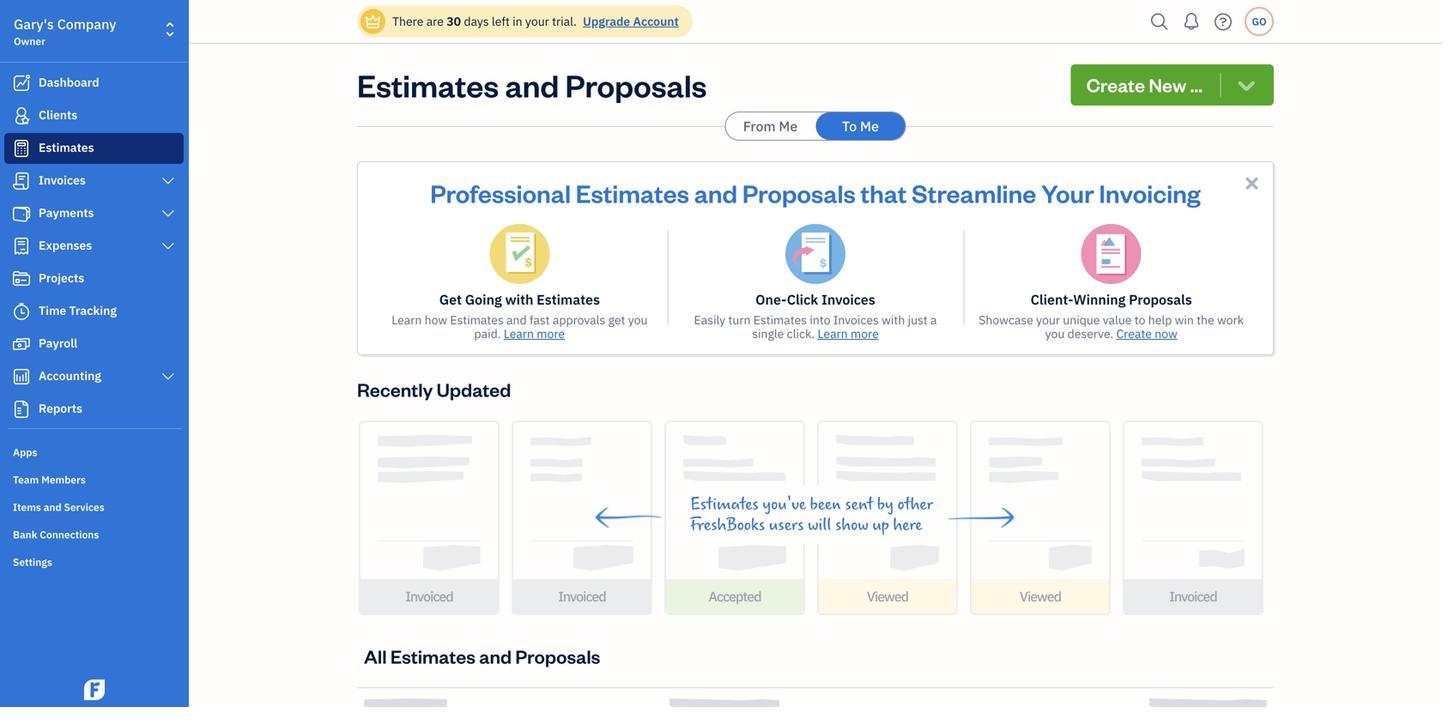 Task type: vqa. For each thing, say whether or not it's contained in the screenshot.


Task type: locate. For each thing, give the bounding box(es) containing it.
2 more from the left
[[851, 326, 879, 342]]

proposals
[[565, 64, 707, 105], [742, 177, 856, 209], [1129, 291, 1192, 309], [515, 644, 600, 669]]

with
[[505, 291, 533, 309], [882, 312, 905, 328]]

chevron large down image inside invoices link
[[160, 174, 176, 188]]

invoices inside the 'easily turn estimates into invoices with just a single click.'
[[833, 312, 879, 328]]

0 vertical spatial create
[[1087, 73, 1145, 97]]

other
[[898, 495, 933, 514]]

with up learn how estimates and fast approvals get you paid.
[[505, 291, 533, 309]]

win
[[1175, 312, 1194, 328]]

you inside showcase your unique value to help win the work you deserve.
[[1045, 326, 1065, 342]]

easily
[[694, 312, 726, 328]]

more
[[537, 326, 565, 342], [851, 326, 879, 342]]

0 horizontal spatial with
[[505, 291, 533, 309]]

create inside create new … dropdown button
[[1087, 73, 1145, 97]]

2 viewed from the left
[[1020, 588, 1061, 606]]

viewed
[[867, 588, 908, 606], [1020, 588, 1061, 606]]

learn
[[392, 312, 422, 328], [504, 326, 534, 342], [818, 326, 848, 342]]

your right in
[[525, 13, 549, 29]]

chevron large down image up projects link
[[160, 240, 176, 253]]

and inside learn how estimates and fast approvals get you paid.
[[507, 312, 527, 328]]

learn more down get going with estimates on the left top of the page
[[504, 326, 565, 342]]

estimates inside estimates you've been sent by other freshbooks users will show up here
[[690, 495, 759, 514]]

0 horizontal spatial more
[[537, 326, 565, 342]]

1 horizontal spatial with
[[882, 312, 905, 328]]

approvals
[[553, 312, 605, 328]]

help
[[1148, 312, 1172, 328]]

0 horizontal spatial viewed
[[867, 588, 908, 606]]

3 chevron large down image from the top
[[160, 240, 176, 253]]

create for create now
[[1116, 326, 1152, 342]]

single
[[752, 326, 784, 342]]

are
[[426, 13, 444, 29]]

reports
[[39, 400, 82, 416]]

create
[[1087, 73, 1145, 97], [1116, 326, 1152, 342]]

services
[[64, 500, 104, 514]]

upgrade account link
[[580, 13, 679, 29]]

one-click invoices image
[[785, 224, 846, 284]]

more down get going with estimates on the left top of the page
[[537, 326, 565, 342]]

settings link
[[4, 549, 184, 574]]

expense image
[[11, 238, 32, 255]]

me right from
[[779, 117, 798, 135]]

learn more down the one-click invoices
[[818, 326, 879, 342]]

me for to me
[[860, 117, 879, 135]]

learn more for with
[[504, 326, 565, 342]]

1 horizontal spatial learn more
[[818, 326, 879, 342]]

how
[[425, 312, 447, 328]]

click.
[[787, 326, 815, 342]]

2 chevron large down image from the top
[[160, 207, 176, 221]]

1 vertical spatial your
[[1036, 312, 1060, 328]]

me right to on the right of the page
[[860, 117, 879, 135]]

reports link
[[4, 394, 184, 425]]

time
[[39, 303, 66, 318]]

learn left how
[[392, 312, 422, 328]]

dashboard
[[39, 74, 99, 90]]

timer image
[[11, 303, 32, 320]]

work
[[1217, 312, 1244, 328]]

from me
[[743, 117, 798, 135]]

chevron large down image up payments link
[[160, 174, 176, 188]]

chevron large down image for expenses
[[160, 240, 176, 253]]

0 horizontal spatial me
[[779, 117, 798, 135]]

1 vertical spatial with
[[882, 312, 905, 328]]

client-
[[1031, 291, 1073, 309]]

and inside main element
[[44, 500, 62, 514]]

1 horizontal spatial viewed
[[1020, 588, 1061, 606]]

you right get
[[628, 312, 648, 328]]

upgrade
[[583, 13, 630, 29]]

invoices right into
[[833, 312, 879, 328]]

1 me from the left
[[779, 117, 798, 135]]

with left 'just'
[[882, 312, 905, 328]]

1 vertical spatial create
[[1116, 326, 1152, 342]]

1 more from the left
[[537, 326, 565, 342]]

1 horizontal spatial more
[[851, 326, 879, 342]]

2 me from the left
[[860, 117, 879, 135]]

get going with estimates image
[[490, 224, 550, 284]]

winning
[[1073, 291, 1126, 309]]

create new …
[[1087, 73, 1203, 97]]

more right into
[[851, 326, 879, 342]]

chevron large down image
[[160, 174, 176, 188], [160, 207, 176, 221], [160, 240, 176, 253]]

1 horizontal spatial learn
[[504, 326, 534, 342]]

0 horizontal spatial you
[[628, 312, 648, 328]]

estimates inside estimates link
[[39, 140, 94, 155]]

2 learn more from the left
[[818, 326, 879, 342]]

your
[[525, 13, 549, 29], [1036, 312, 1060, 328]]

0 horizontal spatial invoiced
[[405, 588, 453, 606]]

learn right click.
[[818, 326, 848, 342]]

2 vertical spatial invoices
[[833, 312, 879, 328]]

1 invoiced from the left
[[405, 588, 453, 606]]

expenses
[[39, 237, 92, 253]]

chart image
[[11, 368, 32, 385]]

your
[[1041, 177, 1094, 209]]

me inside to me 'link'
[[860, 117, 879, 135]]

1 horizontal spatial your
[[1036, 312, 1060, 328]]

learn for one-click invoices
[[818, 326, 848, 342]]

items
[[13, 500, 41, 514]]

1 horizontal spatial me
[[860, 117, 879, 135]]

into
[[810, 312, 831, 328]]

0 horizontal spatial learn more
[[504, 326, 565, 342]]

your down client- on the top of the page
[[1036, 312, 1060, 328]]

and
[[505, 64, 559, 105], [694, 177, 737, 209], [507, 312, 527, 328], [44, 500, 62, 514], [479, 644, 512, 669]]

chevron large down image
[[160, 370, 176, 384]]

me inside the from me link
[[779, 117, 798, 135]]

2 horizontal spatial learn
[[818, 326, 848, 342]]

chevron large down image for payments
[[160, 207, 176, 221]]

trial.
[[552, 13, 577, 29]]

items and services
[[13, 500, 104, 514]]

team members
[[13, 473, 86, 487]]

1 horizontal spatial invoiced
[[558, 588, 606, 606]]

0 vertical spatial with
[[505, 291, 533, 309]]

1 horizontal spatial you
[[1045, 326, 1065, 342]]

new
[[1149, 73, 1187, 97]]

accounting
[[39, 368, 101, 384]]

you
[[628, 312, 648, 328], [1045, 326, 1065, 342]]

you inside learn how estimates and fast approvals get you paid.
[[628, 312, 648, 328]]

chevron large down image up expenses link at the left
[[160, 207, 176, 221]]

items and services link
[[4, 494, 184, 519]]

learn more
[[504, 326, 565, 342], [818, 326, 879, 342]]

0 horizontal spatial learn
[[392, 312, 422, 328]]

payroll link
[[4, 329, 184, 360]]

2 horizontal spatial invoiced
[[1169, 588, 1217, 606]]

me
[[779, 117, 798, 135], [860, 117, 879, 135]]

recently updated
[[357, 377, 511, 402]]

30
[[447, 13, 461, 29]]

turn
[[728, 312, 751, 328]]

tracking
[[69, 303, 117, 318]]

1 chevron large down image from the top
[[160, 174, 176, 188]]

me for from me
[[779, 117, 798, 135]]

that
[[861, 177, 907, 209]]

invoices up payments
[[39, 172, 86, 188]]

0 vertical spatial invoices
[[39, 172, 86, 188]]

0 vertical spatial chevron large down image
[[160, 174, 176, 188]]

search image
[[1146, 9, 1174, 35]]

you down client- on the top of the page
[[1045, 326, 1065, 342]]

invoices up into
[[822, 291, 876, 309]]

get going with estimates
[[439, 291, 600, 309]]

1 vertical spatial chevron large down image
[[160, 207, 176, 221]]

1 learn more from the left
[[504, 326, 565, 342]]

estimates and proposals
[[357, 64, 707, 105]]

payroll
[[39, 335, 78, 351]]

estimates
[[357, 64, 499, 105], [39, 140, 94, 155], [576, 177, 689, 209], [537, 291, 600, 309], [450, 312, 504, 328], [753, 312, 807, 328], [690, 495, 759, 514], [390, 644, 476, 669]]

learn right paid.
[[504, 326, 534, 342]]

apps link
[[4, 439, 184, 464]]

2 vertical spatial chevron large down image
[[160, 240, 176, 253]]

one-click invoices
[[756, 291, 876, 309]]

freshbooks image
[[81, 680, 108, 701]]

learn inside learn how estimates and fast approvals get you paid.
[[392, 312, 422, 328]]

0 vertical spatial your
[[525, 13, 549, 29]]

updated
[[437, 377, 511, 402]]



Task type: describe. For each thing, give the bounding box(es) containing it.
money image
[[11, 336, 32, 353]]

estimates inside the 'easily turn estimates into invoices with just a single click.'
[[753, 312, 807, 328]]

payments
[[39, 205, 94, 221]]

one-
[[756, 291, 787, 309]]

a
[[931, 312, 937, 328]]

invoices inside main element
[[39, 172, 86, 188]]

accounting link
[[4, 361, 184, 392]]

3 invoiced from the left
[[1169, 588, 1217, 606]]

crown image
[[364, 12, 382, 30]]

report image
[[11, 401, 32, 418]]

account
[[633, 13, 679, 29]]

going
[[465, 291, 502, 309]]

fast
[[530, 312, 550, 328]]

get
[[439, 291, 462, 309]]

learn more for invoices
[[818, 326, 879, 342]]

projects
[[39, 270, 84, 286]]

gary's company owner
[[14, 15, 116, 48]]

settings
[[13, 555, 52, 569]]

go to help image
[[1210, 9, 1237, 35]]

more for invoices
[[851, 326, 879, 342]]

gary's
[[14, 15, 54, 33]]

0 horizontal spatial your
[[525, 13, 549, 29]]

freshbooks
[[690, 516, 765, 535]]

…
[[1190, 73, 1203, 97]]

unique
[[1063, 312, 1100, 328]]

paid.
[[474, 326, 501, 342]]

you've
[[763, 495, 806, 514]]

by
[[877, 495, 894, 514]]

there
[[392, 13, 424, 29]]

dashboard link
[[4, 68, 184, 99]]

to
[[842, 117, 857, 135]]

chevron large down image for invoices
[[160, 174, 176, 188]]

invoicing
[[1099, 177, 1201, 209]]

left
[[492, 13, 510, 29]]

estimates link
[[4, 133, 184, 164]]

go button
[[1245, 7, 1274, 36]]

time tracking link
[[4, 296, 184, 327]]

all
[[364, 644, 387, 669]]

learn how estimates and fast approvals get you paid.
[[392, 312, 648, 342]]

get
[[608, 312, 625, 328]]

from
[[743, 117, 776, 135]]

easily turn estimates into invoices with just a single click.
[[694, 312, 937, 342]]

projects link
[[4, 264, 184, 294]]

professional
[[430, 177, 571, 209]]

showcase
[[979, 312, 1033, 328]]

notifications image
[[1178, 4, 1205, 39]]

days
[[464, 13, 489, 29]]

client-winning proposals
[[1031, 291, 1192, 309]]

create for create new …
[[1087, 73, 1145, 97]]

up
[[873, 516, 889, 535]]

team members link
[[4, 466, 184, 492]]

sent
[[845, 495, 873, 514]]

clients
[[39, 107, 77, 123]]

estimate image
[[11, 140, 32, 157]]

there are 30 days left in your trial. upgrade account
[[392, 13, 679, 29]]

close image
[[1242, 173, 1262, 193]]

payment image
[[11, 205, 32, 222]]

to
[[1135, 312, 1146, 328]]

more for with
[[537, 326, 565, 342]]

will
[[808, 516, 831, 535]]

main element
[[0, 0, 232, 707]]

time tracking
[[39, 303, 117, 318]]

bank
[[13, 528, 37, 542]]

team
[[13, 473, 39, 487]]

now
[[1155, 326, 1178, 342]]

chevrondown image
[[1235, 73, 1259, 97]]

learn for get going with estimates
[[504, 326, 534, 342]]

with inside the 'easily turn estimates into invoices with just a single click.'
[[882, 312, 905, 328]]

invoices link
[[4, 166, 184, 197]]

accepted
[[709, 588, 761, 606]]

from me link
[[726, 112, 815, 140]]

invoice image
[[11, 173, 32, 190]]

project image
[[11, 270, 32, 288]]

value
[[1103, 312, 1132, 328]]

1 viewed from the left
[[867, 588, 908, 606]]

bank connections link
[[4, 521, 184, 547]]

dashboard image
[[11, 75, 32, 92]]

click
[[787, 291, 818, 309]]

to me link
[[816, 112, 905, 140]]

estimates you've been sent by other freshbooks users will show up here
[[690, 495, 933, 535]]

in
[[513, 13, 522, 29]]

estimates inside learn how estimates and fast approvals get you paid.
[[450, 312, 504, 328]]

recently
[[357, 377, 433, 402]]

2 invoiced from the left
[[558, 588, 606, 606]]

just
[[908, 312, 928, 328]]

company
[[57, 15, 116, 33]]

payments link
[[4, 198, 184, 229]]

create new … button
[[1071, 64, 1274, 106]]

bank connections
[[13, 528, 99, 542]]

client image
[[11, 107, 32, 124]]

members
[[41, 473, 86, 487]]

all estimates and proposals
[[364, 644, 600, 669]]

go
[[1252, 15, 1267, 28]]

client-winning proposals image
[[1081, 224, 1141, 284]]

1 vertical spatial invoices
[[822, 291, 876, 309]]

connections
[[40, 528, 99, 542]]

here
[[893, 516, 922, 535]]

your inside showcase your unique value to help win the work you deserve.
[[1036, 312, 1060, 328]]

owner
[[14, 34, 45, 48]]

apps
[[13, 446, 37, 459]]

expenses link
[[4, 231, 184, 262]]

create now
[[1116, 326, 1178, 342]]

showcase your unique value to help win the work you deserve.
[[979, 312, 1244, 342]]



